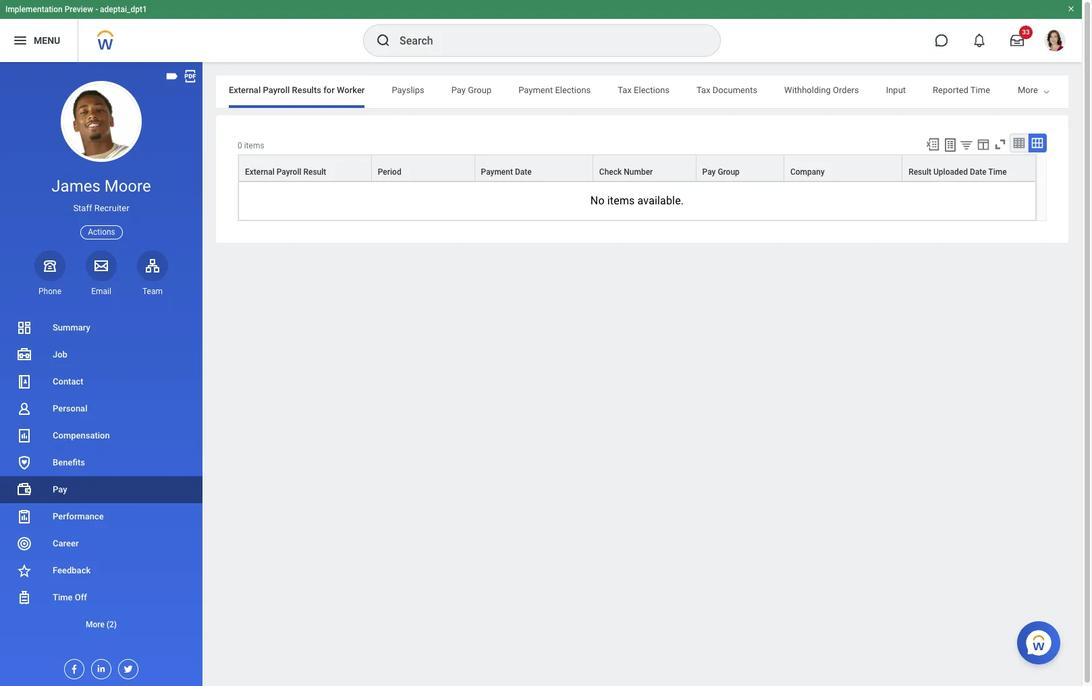 Task type: vqa. For each thing, say whether or not it's contained in the screenshot.
"twitter" icon
yes



Task type: locate. For each thing, give the bounding box(es) containing it.
items right 0
[[244, 141, 264, 151]]

2 elections from the left
[[634, 85, 670, 95]]

documents
[[713, 85, 758, 95]]

1 horizontal spatial payment
[[519, 85, 553, 95]]

payroll
[[263, 85, 290, 95], [277, 168, 302, 177]]

1 vertical spatial items
[[608, 195, 635, 207]]

feedback link
[[0, 558, 203, 585]]

1 date from the left
[[515, 168, 532, 177]]

0 horizontal spatial pay
[[53, 485, 67, 495]]

james moore
[[52, 177, 151, 196]]

1 horizontal spatial pay group
[[703, 168, 740, 177]]

close environment banner image
[[1068, 5, 1076, 13]]

2 horizontal spatial pay
[[703, 168, 716, 177]]

2 vertical spatial time
[[53, 593, 73, 603]]

time off
[[53, 593, 87, 603]]

payment
[[519, 85, 553, 95], [481, 168, 513, 177]]

external payroll result button
[[239, 155, 371, 181]]

items
[[244, 141, 264, 151], [608, 195, 635, 207]]

company button
[[785, 155, 902, 181]]

items right no
[[608, 195, 635, 207]]

email button
[[86, 250, 117, 297]]

number
[[624, 168, 653, 177]]

job image
[[16, 347, 32, 363]]

pay
[[452, 85, 466, 95], [703, 168, 716, 177], [53, 485, 67, 495]]

row
[[238, 155, 1037, 182]]

allocations
[[1050, 85, 1093, 95]]

more inside more (2) dropdown button
[[86, 621, 105, 630]]

date inside 'popup button'
[[515, 168, 532, 177]]

time
[[971, 85, 991, 95], [989, 168, 1007, 177], [53, 593, 73, 603]]

0 vertical spatial pay
[[452, 85, 466, 95]]

phone james moore element
[[34, 286, 66, 297]]

1 vertical spatial external
[[245, 168, 275, 177]]

performance
[[53, 512, 104, 522]]

1 horizontal spatial group
[[718, 168, 740, 177]]

pay right check number popup button
[[703, 168, 716, 177]]

job
[[53, 350, 67, 360]]

linkedin image
[[92, 660, 107, 675]]

0 vertical spatial payroll
[[263, 85, 290, 95]]

0 horizontal spatial tax
[[618, 85, 632, 95]]

recruiter
[[94, 203, 129, 214]]

1 vertical spatial group
[[718, 168, 740, 177]]

group inside popup button
[[718, 168, 740, 177]]

1 vertical spatial time
[[989, 168, 1007, 177]]

0 horizontal spatial elections
[[555, 85, 591, 95]]

time off link
[[0, 585, 203, 612]]

tag image
[[165, 69, 180, 84]]

payroll for results
[[263, 85, 290, 95]]

costing
[[1018, 85, 1048, 95]]

payment for payment date
[[481, 168, 513, 177]]

1 horizontal spatial result
[[909, 168, 932, 177]]

0 horizontal spatial result
[[304, 168, 326, 177]]

more (2)
[[86, 621, 117, 630]]

elections
[[555, 85, 591, 95], [634, 85, 670, 95]]

pay right payslips
[[452, 85, 466, 95]]

33 button
[[1003, 26, 1033, 55]]

more left allocations
[[1018, 85, 1039, 95]]

list
[[0, 315, 203, 639]]

external for external payroll result
[[245, 168, 275, 177]]

facebook image
[[65, 660, 80, 675]]

2 vertical spatial pay
[[53, 485, 67, 495]]

phone button
[[34, 250, 66, 297]]

pay group
[[452, 85, 492, 95], [703, 168, 740, 177]]

1 horizontal spatial more
[[1018, 85, 1039, 95]]

time left the off
[[53, 593, 73, 603]]

payment date button
[[475, 155, 593, 181]]

menu button
[[0, 19, 78, 62]]

check number button
[[593, 155, 696, 181]]

tax documents
[[697, 85, 758, 95]]

performance link
[[0, 504, 203, 531]]

tax
[[618, 85, 632, 95], [697, 85, 711, 95]]

external
[[229, 85, 261, 95], [245, 168, 275, 177]]

2 tax from the left
[[697, 85, 711, 95]]

external payroll result
[[245, 168, 326, 177]]

0 horizontal spatial payment
[[481, 168, 513, 177]]

1 result from the left
[[304, 168, 326, 177]]

0 vertical spatial time
[[971, 85, 991, 95]]

career link
[[0, 531, 203, 558]]

contact image
[[16, 374, 32, 390]]

1 vertical spatial pay
[[703, 168, 716, 177]]

0 horizontal spatial more
[[86, 621, 105, 630]]

costing allocations
[[1018, 85, 1093, 95]]

time right reported on the right top of the page
[[971, 85, 991, 95]]

0 horizontal spatial date
[[515, 168, 532, 177]]

team link
[[137, 250, 168, 297]]

Search Workday  search field
[[400, 26, 693, 55]]

toolbar
[[920, 134, 1047, 155]]

2 date from the left
[[970, 168, 987, 177]]

1 vertical spatial payment
[[481, 168, 513, 177]]

(2)
[[107, 621, 117, 630]]

0 vertical spatial items
[[244, 141, 264, 151]]

external payroll results for worker
[[229, 85, 365, 95]]

0
[[238, 141, 242, 151]]

33
[[1023, 28, 1030, 36]]

0 vertical spatial pay group
[[452, 85, 492, 95]]

staff recruiter
[[73, 203, 129, 214]]

1 vertical spatial payroll
[[277, 168, 302, 177]]

justify image
[[12, 32, 28, 49]]

payment elections
[[519, 85, 591, 95]]

for
[[324, 85, 335, 95]]

1 tax from the left
[[618, 85, 632, 95]]

time off image
[[16, 590, 32, 606]]

email
[[91, 287, 111, 296]]

contact
[[53, 377, 83, 387]]

0 vertical spatial external
[[229, 85, 261, 95]]

0 horizontal spatial pay group
[[452, 85, 492, 95]]

1 vertical spatial pay group
[[703, 168, 740, 177]]

implementation preview -   adeptai_dpt1
[[5, 5, 147, 14]]

tax for tax elections
[[618, 85, 632, 95]]

adeptai_dpt1
[[100, 5, 147, 14]]

1 elections from the left
[[555, 85, 591, 95]]

pay down benefits
[[53, 485, 67, 495]]

time inside list
[[53, 593, 73, 603]]

tax for tax documents
[[697, 85, 711, 95]]

external down "0 items"
[[245, 168, 275, 177]]

external inside external payroll result popup button
[[245, 168, 275, 177]]

row containing external payroll result
[[238, 155, 1037, 182]]

career
[[53, 539, 79, 549]]

james
[[52, 177, 100, 196]]

1 horizontal spatial tax
[[697, 85, 711, 95]]

feedback image
[[16, 563, 32, 579]]

date
[[515, 168, 532, 177], [970, 168, 987, 177]]

time down the fullscreen image
[[989, 168, 1007, 177]]

2 result from the left
[[909, 168, 932, 177]]

staff
[[73, 203, 92, 214]]

date inside popup button
[[970, 168, 987, 177]]

more left (2) on the bottom left of page
[[86, 621, 105, 630]]

1 horizontal spatial pay
[[452, 85, 466, 95]]

expand table image
[[1031, 136, 1045, 150]]

export to worksheets image
[[943, 137, 959, 153]]

-
[[95, 5, 98, 14]]

company
[[791, 168, 825, 177]]

tab list
[[159, 76, 1093, 108]]

compensation
[[53, 431, 110, 441]]

view team image
[[145, 258, 161, 274]]

items for no
[[608, 195, 635, 207]]

click to view/edit grid preferences image
[[976, 137, 991, 152]]

0 vertical spatial more
[[1018, 85, 1039, 95]]

group
[[468, 85, 492, 95], [718, 168, 740, 177]]

0 vertical spatial payment
[[519, 85, 553, 95]]

reported
[[933, 85, 969, 95]]

phone image
[[41, 258, 59, 274]]

payroll inside external payroll result popup button
[[277, 168, 302, 177]]

result
[[304, 168, 326, 177], [909, 168, 932, 177]]

0 horizontal spatial items
[[244, 141, 264, 151]]

select to filter grid data image
[[960, 138, 974, 152]]

1 horizontal spatial items
[[608, 195, 635, 207]]

1 horizontal spatial elections
[[634, 85, 670, 95]]

uploaded
[[934, 168, 968, 177]]

1 horizontal spatial date
[[970, 168, 987, 177]]

pay inside popup button
[[703, 168, 716, 177]]

more
[[1018, 85, 1039, 95], [86, 621, 105, 630]]

pay group button
[[697, 155, 784, 181]]

items for 0
[[244, 141, 264, 151]]

0 horizontal spatial group
[[468, 85, 492, 95]]

external up 0
[[229, 85, 261, 95]]

reported time
[[933, 85, 991, 95]]

email james moore element
[[86, 286, 117, 297]]

check
[[600, 168, 622, 177]]

input
[[886, 85, 906, 95]]

pay inside tab list
[[452, 85, 466, 95]]

payment inside 'popup button'
[[481, 168, 513, 177]]

1 vertical spatial more
[[86, 621, 105, 630]]



Task type: describe. For each thing, give the bounding box(es) containing it.
more (2) button
[[0, 617, 203, 633]]

withholding
[[785, 85, 831, 95]]

time inside popup button
[[989, 168, 1007, 177]]

result uploaded date time
[[909, 168, 1007, 177]]

benefits link
[[0, 450, 203, 477]]

personal
[[53, 404, 87, 414]]

view printable version (pdf) image
[[183, 69, 198, 84]]

withholding orders
[[785, 85, 859, 95]]

worker
[[337, 85, 365, 95]]

navigation pane region
[[0, 62, 203, 687]]

actions
[[88, 227, 115, 237]]

period button
[[372, 155, 474, 181]]

contact link
[[0, 369, 203, 396]]

summary link
[[0, 315, 203, 342]]

actions button
[[80, 225, 123, 240]]

time inside tab list
[[971, 85, 991, 95]]

more for more
[[1018, 85, 1039, 95]]

table image
[[1013, 136, 1026, 150]]

available.
[[638, 195, 684, 207]]

results
[[292, 85, 321, 95]]

personal link
[[0, 396, 203, 423]]

pay inside list
[[53, 485, 67, 495]]

no items available.
[[591, 195, 684, 207]]

compensation link
[[0, 423, 203, 450]]

period
[[378, 168, 402, 177]]

job link
[[0, 342, 203, 369]]

implementation
[[5, 5, 63, 14]]

0 vertical spatial group
[[468, 85, 492, 95]]

summary
[[53, 323, 90, 333]]

phone
[[38, 287, 61, 296]]

payroll for result
[[277, 168, 302, 177]]

inbox large image
[[1011, 34, 1024, 47]]

payment date
[[481, 168, 532, 177]]

twitter image
[[119, 660, 134, 675]]

pay group inside popup button
[[703, 168, 740, 177]]

preview
[[65, 5, 93, 14]]

team james moore element
[[137, 286, 168, 297]]

list containing summary
[[0, 315, 203, 639]]

check number
[[600, 168, 653, 177]]

elections for tax elections
[[634, 85, 670, 95]]

tab list containing external payroll results for worker
[[159, 76, 1093, 108]]

notifications large image
[[973, 34, 987, 47]]

search image
[[375, 32, 392, 49]]

off
[[75, 593, 87, 603]]

menu
[[34, 35, 60, 46]]

fullscreen image
[[993, 137, 1008, 152]]

payment for payment elections
[[519, 85, 553, 95]]

moore
[[104, 177, 151, 196]]

0 items
[[238, 141, 264, 151]]

more (2) button
[[0, 612, 203, 639]]

summary image
[[16, 320, 32, 336]]

compensation image
[[16, 428, 32, 444]]

pay group inside tab list
[[452, 85, 492, 95]]

benefits image
[[16, 455, 32, 471]]

external for external payroll results for worker
[[229, 85, 261, 95]]

more for more (2)
[[86, 621, 105, 630]]

personal image
[[16, 401, 32, 417]]

team
[[142, 287, 163, 296]]

performance image
[[16, 509, 32, 525]]

feedback
[[53, 566, 91, 576]]

payslips
[[392, 85, 425, 95]]

export to excel image
[[926, 137, 941, 152]]

elections for payment elections
[[555, 85, 591, 95]]

no
[[591, 195, 605, 207]]

pay image
[[16, 482, 32, 498]]

benefits
[[53, 458, 85, 468]]

mail image
[[93, 258, 109, 274]]

orders
[[833, 85, 859, 95]]

pay link
[[0, 477, 203, 504]]

result uploaded date time button
[[903, 155, 1036, 181]]

career image
[[16, 536, 32, 552]]

tax elections
[[618, 85, 670, 95]]

menu banner
[[0, 0, 1083, 62]]

profile logan mcneil image
[[1045, 30, 1066, 54]]



